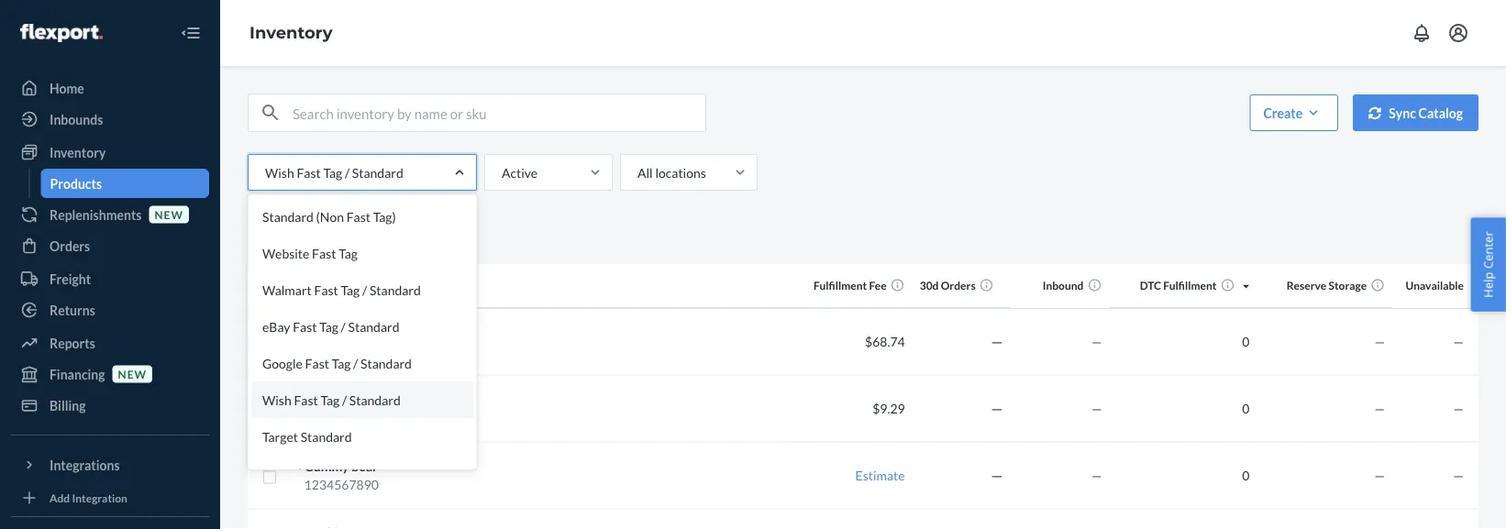Task type: describe. For each thing, give the bounding box(es) containing it.
$9.29
[[873, 401, 905, 417]]

3 ― from the top
[[991, 468, 1004, 484]]

1 vertical spatial wish fast tag / standard
[[262, 392, 401, 408]]

/ down the ebay fast tag / standard
[[353, 356, 358, 371]]

pencil 456195588625
[[304, 392, 394, 426]]

standard up the standard (non fast tag)
[[352, 165, 404, 180]]

add integration link
[[11, 487, 209, 509]]

open account menu image
[[1448, 22, 1470, 44]]

integrations button
[[11, 451, 209, 480]]

30d
[[920, 279, 939, 292]]

estimate link
[[856, 468, 905, 484]]

close navigation image
[[180, 22, 202, 44]]

website fast tag
[[262, 245, 358, 261]]

3 0 from the top
[[1243, 468, 1250, 484]]

storage
[[1329, 279, 1367, 292]]

target standard
[[262, 429, 352, 445]]

paper
[[304, 325, 338, 340]]

standard up pencil 456195588625
[[361, 356, 412, 371]]

integration
[[72, 491, 127, 505]]

2 fulfillment from the left
[[1164, 279, 1217, 292]]

1 vertical spatial tag)
[[354, 466, 377, 481]]

/ up the standard (non fast tag)
[[345, 165, 350, 180]]

inbounds link
[[11, 105, 209, 134]]

dtc fulfillment
[[1140, 279, 1217, 292]]

reports link
[[11, 329, 209, 358]]

1 horizontal spatial products
[[259, 229, 310, 245]]

catalog
[[1419, 105, 1464, 121]]

0 horizontal spatial inventory
[[50, 145, 106, 160]]

1 vertical spatial (non
[[297, 466, 325, 481]]

bear
[[352, 459, 378, 474]]

open notifications image
[[1411, 22, 1433, 44]]

tag up walmart fast tag / standard
[[339, 245, 358, 261]]

walmart fast tag / standard
[[262, 282, 421, 298]]

1 vertical spatial wish
[[262, 392, 292, 408]]

$68.74
[[865, 334, 905, 350]]

square image for pencil
[[262, 403, 277, 418]]

help center
[[1481, 231, 1497, 298]]

tag up the standard (non fast tag)
[[323, 165, 342, 180]]

0 vertical spatial orders
[[50, 238, 90, 254]]

0 vertical spatial wish
[[265, 165, 294, 180]]

0 vertical spatial wish fast tag / standard
[[265, 165, 404, 180]]

― for $9.29
[[991, 401, 1004, 417]]

fee
[[869, 279, 887, 292]]

0 vertical spatial (non
[[316, 209, 344, 224]]

returns link
[[11, 295, 209, 325]]

/ right name
[[362, 282, 367, 298]]

standard up 155496664
[[348, 319, 400, 334]]

add
[[50, 491, 70, 505]]

target
[[262, 429, 298, 445]]

integrations
[[50, 457, 120, 473]]

3
[[262, 466, 270, 481]]

1 square image from the top
[[262, 280, 277, 294]]

tag down paper
[[332, 356, 351, 371]]

reserve
[[1287, 279, 1327, 292]]

locations
[[656, 165, 706, 180]]

standard (non fast tag)
[[262, 209, 396, 224]]

0 vertical spatial products
[[50, 176, 102, 191]]

unavailable
[[1406, 279, 1465, 292]]

paper 155496664
[[304, 325, 371, 359]]



Task type: locate. For each thing, give the bounding box(es) containing it.
home link
[[11, 73, 209, 103]]

financing
[[50, 367, 105, 382]]

standard up the ebay fast tag / standard
[[370, 282, 421, 298]]

/
[[345, 165, 350, 180], [362, 282, 367, 298], [341, 319, 346, 334], [353, 356, 358, 371], [342, 392, 347, 408]]

3 square image from the top
[[262, 470, 277, 485]]

active
[[502, 165, 538, 180]]

help center button
[[1471, 218, 1507, 312]]

ebay fast tag / standard
[[262, 319, 400, 334]]

Search inventory by name or sku text field
[[293, 95, 706, 131]]

wish fast tag / standard
[[265, 165, 404, 180], [262, 392, 401, 408]]

square image for gummy
[[262, 470, 277, 485]]

tag) up walmart fast tag / standard
[[373, 209, 396, 224]]

replenishments
[[50, 207, 142, 223]]

wish fast tag / standard up the standard (non fast tag)
[[265, 165, 404, 180]]

wish up the standard (non fast tag)
[[265, 165, 294, 180]]

1 vertical spatial new
[[118, 367, 147, 381]]

2 square image from the top
[[262, 403, 277, 418]]

1 vertical spatial inventory link
[[11, 138, 209, 167]]

(non up website fast tag on the left of page
[[316, 209, 344, 224]]

create button
[[1250, 95, 1339, 131]]

products link
[[41, 169, 209, 198]]

30d orders
[[920, 279, 976, 292]]

tag) right gummy
[[354, 466, 377, 481]]

wish up target
[[262, 392, 292, 408]]

3 day (non fast tag)
[[262, 466, 377, 481]]

1 fulfillment from the left
[[814, 279, 867, 292]]

1 vertical spatial inventory
[[50, 145, 106, 160]]

1 vertical spatial ―
[[991, 401, 1004, 417]]

ebay
[[262, 319, 290, 334]]

sync alt image
[[1369, 107, 1382, 120]]

orders
[[50, 238, 90, 254], [941, 279, 976, 292]]

tag right name
[[341, 282, 360, 298]]

0 vertical spatial inventory link
[[250, 23, 333, 43]]

orders up freight in the bottom left of the page
[[50, 238, 90, 254]]

name
[[304, 279, 334, 292]]

reserve storage
[[1287, 279, 1367, 292]]

wish
[[265, 165, 294, 180], [262, 392, 292, 408]]

0
[[1243, 334, 1250, 350], [1243, 401, 1250, 417], [1243, 468, 1250, 484]]

new for financing
[[118, 367, 147, 381]]

1234567890
[[304, 477, 379, 493]]

pencil
[[304, 392, 339, 407]]

products up replenishments
[[50, 176, 102, 191]]

wish fast tag / standard up 456195588625
[[262, 392, 401, 408]]

0 vertical spatial new
[[155, 208, 183, 221]]

all
[[638, 165, 653, 180]]

sync catalog
[[1390, 105, 1464, 121]]

1 horizontal spatial new
[[155, 208, 183, 221]]

inventory link
[[250, 23, 333, 43], [11, 138, 209, 167]]

0 vertical spatial inventory
[[250, 23, 333, 43]]

estimate
[[856, 468, 905, 484]]

freight link
[[11, 264, 209, 294]]

website
[[262, 245, 310, 261]]

google fast tag / standard
[[262, 356, 412, 371]]

―
[[991, 334, 1004, 350], [991, 401, 1004, 417], [991, 468, 1004, 484]]

(non right day
[[297, 466, 325, 481]]

fulfillment left fee
[[814, 279, 867, 292]]

products
[[50, 176, 102, 191], [259, 229, 310, 245]]

/ right paper
[[341, 319, 346, 334]]

155496664
[[304, 343, 371, 359]]

square image
[[262, 280, 277, 294], [262, 403, 277, 418], [262, 470, 277, 485]]

new down reports link
[[118, 367, 147, 381]]

1 horizontal spatial orders
[[941, 279, 976, 292]]

—
[[1092, 334, 1103, 350], [1375, 334, 1386, 350], [1454, 334, 1465, 350], [1092, 401, 1103, 417], [1375, 401, 1386, 417], [1454, 401, 1465, 417], [1092, 468, 1103, 484], [1375, 468, 1386, 484], [1454, 468, 1465, 484]]

dtc
[[1140, 279, 1162, 292]]

flexport logo image
[[20, 24, 103, 42]]

inventory
[[250, 23, 333, 43], [50, 145, 106, 160]]

0 horizontal spatial inventory link
[[11, 138, 209, 167]]

fulfillment fee
[[814, 279, 887, 292]]

billing link
[[11, 391, 209, 420]]

new down products link
[[155, 208, 183, 221]]

fulfillment right dtc
[[1164, 279, 1217, 292]]

tag up 155496664
[[319, 319, 339, 334]]

tag
[[323, 165, 342, 180], [339, 245, 358, 261], [341, 282, 360, 298], [319, 319, 339, 334], [332, 356, 351, 371], [321, 392, 340, 408]]

orders right 30d
[[941, 279, 976, 292]]

tag)
[[373, 209, 396, 224], [354, 466, 377, 481]]

0 vertical spatial ―
[[991, 334, 1004, 350]]

standard
[[352, 165, 404, 180], [262, 209, 314, 224], [370, 282, 421, 298], [348, 319, 400, 334], [361, 356, 412, 371], [349, 392, 401, 408], [301, 429, 352, 445]]

inbounds
[[50, 111, 103, 127]]

add integration
[[50, 491, 127, 505]]

2 vertical spatial 0
[[1243, 468, 1250, 484]]

gummy bear 1234567890
[[304, 459, 379, 493]]

all locations
[[638, 165, 706, 180]]

1 vertical spatial 0
[[1243, 401, 1250, 417]]

0 horizontal spatial new
[[118, 367, 147, 381]]

0 vertical spatial 0
[[1243, 334, 1250, 350]]

0 horizontal spatial products
[[50, 176, 102, 191]]

tag up 456195588625
[[321, 392, 340, 408]]

help
[[1481, 272, 1497, 298]]

day
[[272, 466, 295, 481]]

create
[[1264, 105, 1303, 121]]

2 ― from the top
[[991, 401, 1004, 417]]

new for replenishments
[[155, 208, 183, 221]]

0 for $9.29
[[1243, 401, 1250, 417]]

gummy
[[304, 459, 349, 474]]

orders link
[[11, 231, 209, 261]]

freight
[[50, 271, 91, 287]]

new
[[155, 208, 183, 221], [118, 367, 147, 381]]

0 for $68.74
[[1243, 334, 1250, 350]]

standard down 456195588625
[[301, 429, 352, 445]]

google
[[262, 356, 303, 371]]

square image down website
[[262, 280, 277, 294]]

(non
[[316, 209, 344, 224], [297, 466, 325, 481]]

0 vertical spatial tag)
[[373, 209, 396, 224]]

1 vertical spatial products
[[259, 229, 310, 245]]

sync catalog button
[[1354, 95, 1479, 131]]

home
[[50, 80, 84, 96]]

2 vertical spatial ―
[[991, 468, 1004, 484]]

1 horizontal spatial inventory
[[250, 23, 333, 43]]

square image up target
[[262, 403, 277, 418]]

0 horizontal spatial fulfillment
[[814, 279, 867, 292]]

fulfillment
[[814, 279, 867, 292], [1164, 279, 1217, 292]]

― for $68.74
[[991, 334, 1004, 350]]

inbound
[[1043, 279, 1084, 292]]

walmart
[[262, 282, 312, 298]]

sync
[[1390, 105, 1417, 121]]

products up website
[[259, 229, 310, 245]]

1 horizontal spatial fulfillment
[[1164, 279, 1217, 292]]

standard up 456195588625
[[349, 392, 401, 408]]

center
[[1481, 231, 1497, 269]]

returns
[[50, 302, 95, 318]]

2 vertical spatial square image
[[262, 470, 277, 485]]

standard up website
[[262, 209, 314, 224]]

2 0 from the top
[[1243, 401, 1250, 417]]

1 0 from the top
[[1243, 334, 1250, 350]]

fast
[[297, 165, 321, 180], [347, 209, 371, 224], [312, 245, 336, 261], [314, 282, 338, 298], [293, 319, 317, 334], [305, 356, 329, 371], [294, 392, 318, 408], [328, 466, 352, 481]]

456195588625
[[304, 410, 394, 426]]

0 vertical spatial square image
[[262, 280, 277, 294]]

1 ― from the top
[[991, 334, 1004, 350]]

1 horizontal spatial inventory link
[[250, 23, 333, 43]]

reports
[[50, 335, 95, 351]]

0 horizontal spatial orders
[[50, 238, 90, 254]]

1 vertical spatial orders
[[941, 279, 976, 292]]

billing
[[50, 398, 86, 413]]

/ up 456195588625
[[342, 392, 347, 408]]

square image down target
[[262, 470, 277, 485]]

1 vertical spatial square image
[[262, 403, 277, 418]]



Task type: vqa. For each thing, say whether or not it's contained in the screenshot.
1st square icon from the bottom of the page
yes



